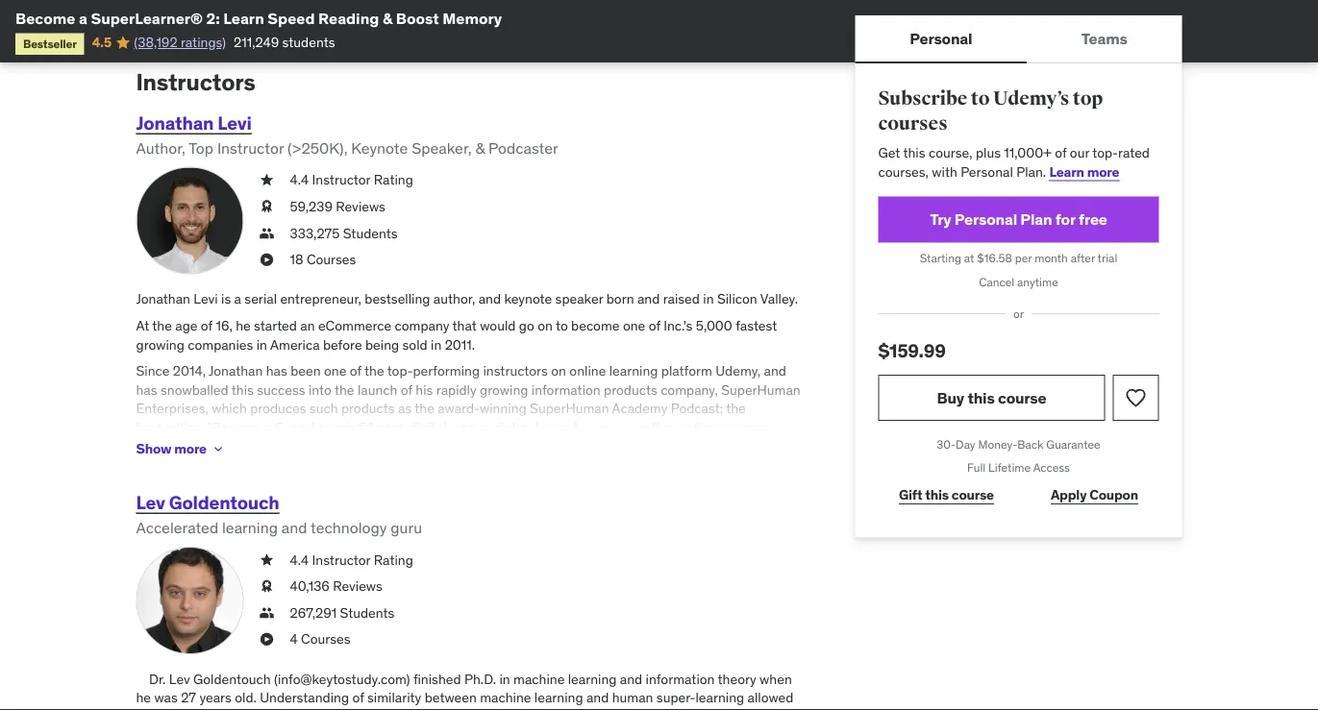 Task type: vqa. For each thing, say whether or not it's contained in the screenshot.
STUDENTS ALSO BOUGHT
no



Task type: locate. For each thing, give the bounding box(es) containing it.
1 horizontal spatial to
[[556, 317, 568, 334]]

he
[[236, 317, 251, 334], [136, 689, 151, 707]]

of inside get this course, plus 11,000+ of our top-rated courses, with personal plan.
[[1055, 144, 1067, 161]]

superhuman down digital,
[[373, 438, 452, 455]]

1 vertical spatial xsmall image
[[210, 442, 226, 457]]

goldentouch
[[169, 491, 279, 514], [193, 670, 271, 688]]

coupon
[[1090, 487, 1138, 504]]

0 vertical spatial growing
[[136, 336, 184, 353]]

2:
[[206, 8, 220, 28]]

1 vertical spatial 4.4 instructor rating
[[290, 551, 413, 568]]

1 vertical spatial top-
[[387, 362, 413, 380]]

1 vertical spatial rating
[[374, 551, 413, 568]]

has
[[266, 362, 287, 380], [136, 381, 157, 398]]

jonathan inside jonathan levi is a serial entrepreneur, bestselling author, and keynote speaker born and raised in silicon valley. at the age of 16, he started an ecommerce company that would go on to become one of inc.'s 5,000 fastest growing companies in america before being sold in 2011.
[[136, 290, 190, 308]]

rating down the guru
[[374, 551, 413, 568]]

digital,
[[410, 419, 450, 436]]

students for goldentouch
[[340, 604, 395, 622]]

0 vertical spatial courses
[[307, 251, 356, 268]]

a right is
[[234, 290, 241, 308]]

boost
[[396, 8, 439, 28]]

0 horizontal spatial course
[[952, 487, 994, 504]]

2 vertical spatial online
[[235, 438, 272, 455]]

bestselling
[[365, 290, 430, 308], [136, 419, 202, 436]]

growing up the winning
[[480, 381, 528, 398]]

1 vertical spatial jonathan
[[136, 290, 190, 308]]

0 horizontal spatial online
[[235, 438, 272, 455]]

1 vertical spatial products
[[341, 400, 395, 417]]

students down 40,136 reviews
[[340, 604, 395, 622]]

personal down plus
[[961, 163, 1013, 180]]

one inside since 2014, jonathan has been one of the top-performing instructors on online learning platform udemy, and has snowballed this success into the launch of his rapidly growing information products company, superhuman enterprises, which produces such products as the award-winning superhuman academy podcast; the bestselling
[[324, 362, 346, 380]]

& inside jonathan levi author, top instructor (>250k), keynote speaker, & podcaster
[[475, 138, 485, 158]]

1 vertical spatial more
[[174, 441, 207, 458]]

1 horizontal spatial learn
[[1049, 163, 1084, 180]]

0 vertical spatial he
[[236, 317, 251, 334]]

starting
[[920, 251, 961, 266]]

1 vertical spatial on
[[551, 362, 566, 380]]

0 vertical spatial more
[[1087, 163, 1119, 180]]

speaker,
[[412, 138, 472, 158]]

4.4 for levi
[[290, 171, 309, 189]]

top- inside get this course, plus 11,000+ of our top-rated courses, with personal plan.
[[1092, 144, 1118, 161]]

ratings)
[[181, 34, 226, 51]]

333,275 students
[[290, 224, 398, 242]]

courses
[[878, 112, 948, 135], [719, 419, 766, 436]]

0 vertical spatial reviews
[[336, 198, 385, 215]]

4.4 instructor rating for jonathan levi
[[290, 171, 413, 189]]

0 vertical spatial 4.4 instructor rating
[[290, 171, 413, 189]]

has down the since
[[136, 381, 157, 398]]

7 xsmall image from the top
[[259, 630, 274, 649]]

1 horizontal spatial one
[[623, 317, 645, 334]]

students down 59,239 reviews
[[343, 224, 398, 242]]

0 vertical spatial bestselling
[[365, 290, 430, 308]]

jonathan for jonathan levi is a serial entrepreneur, bestselling author, and keynote speaker born and raised in silicon valley. at the age of 16, he started an ecommerce company that would go on to become one of inc.'s 5,000 fastest growing companies in america before being sold in 2011.
[[136, 290, 190, 308]]

instructor up 40,136 reviews
[[312, 551, 370, 568]]

1 horizontal spatial bestselling
[[365, 290, 430, 308]]

starting at $16.58 per month after trial cancel anytime
[[920, 251, 1117, 290]]

1 4.4 instructor rating from the top
[[290, 171, 413, 189]]

bestselling up company
[[365, 290, 430, 308]]

print, digital, and audiobooks; and numerous other online courses through it's own online training portals, superhuman academy® and branding you™ academy.
[[136, 419, 766, 455]]

1 horizontal spatial growing
[[480, 381, 528, 398]]

jonathan levi author, top instructor (>250k), keynote speaker, & podcaster
[[136, 111, 558, 158]]

this up "courses," at the top
[[903, 144, 925, 161]]

1 vertical spatial lev
[[169, 670, 190, 688]]

online inside since 2014, jonathan has been one of the top-performing instructors on online learning platform udemy, and has snowballed this success into the launch of his rapidly growing information products company, superhuman enterprises, which produces such products as the award-winning superhuman academy podcast; the bestselling
[[569, 362, 606, 380]]

lev goldentouch image
[[136, 547, 244, 655]]

top- inside since 2014, jonathan has been one of the top-performing instructors on online learning platform udemy, and has snowballed this success into the launch of his rapidly growing information products company, superhuman enterprises, which produces such products as the award-winning superhuman academy podcast; the bestselling
[[387, 362, 413, 380]]

1 vertical spatial &
[[475, 138, 485, 158]]

information inside dr. lev goldentouch (info@keytostudy.com) finished ph.d. in machine learning and information theory when he was 27 years old. understanding of similarity between machine learning and human super-learning allowed lev to learn immense amounts of knowledge in many technological and cognitive subjects. immediate
[[646, 670, 715, 688]]

the right at
[[152, 317, 172, 334]]

superhuman up branding
[[530, 400, 609, 417]]

0 horizontal spatial learn
[[223, 8, 264, 28]]

lev up 27
[[169, 670, 190, 688]]

courses down the 267,291
[[301, 631, 350, 648]]

1 horizontal spatial products
[[604, 381, 657, 398]]

course inside button
[[998, 388, 1047, 407]]

in down similarity
[[407, 708, 418, 710]]

more down our
[[1087, 163, 1119, 180]]

courses down subscribe
[[878, 112, 948, 135]]

personal up $16.58
[[955, 209, 1017, 229]]

growing inside since 2014, jonathan has been one of the top-performing instructors on online learning platform udemy, and has snowballed this success into the launch of his rapidly growing information products company, superhuman enterprises, which produces such products as the award-winning superhuman academy podcast; the bestselling
[[480, 381, 528, 398]]

1 rating from the top
[[374, 171, 413, 189]]

0 horizontal spatial growing
[[136, 336, 184, 353]]

a down 'produces'
[[263, 419, 270, 436]]

0 vertical spatial to
[[971, 87, 990, 111]]

0 vertical spatial superhuman
[[721, 381, 801, 398]]

1 vertical spatial course
[[952, 487, 994, 504]]

the down his
[[415, 400, 434, 417]]

1 vertical spatial 4.4
[[290, 551, 309, 568]]

2 rating from the top
[[374, 551, 413, 568]]

of left 16,
[[201, 317, 213, 334]]

27
[[181, 689, 196, 707]]

1 vertical spatial bestselling
[[136, 419, 202, 436]]

5 xsmall image from the top
[[259, 577, 274, 596]]

xsmall image
[[259, 224, 274, 243], [210, 442, 226, 457]]

0 horizontal spatial he
[[136, 689, 151, 707]]

top-
[[1092, 144, 1118, 161], [387, 362, 413, 380]]

0 horizontal spatial products
[[341, 400, 395, 417]]

levi inside jonathan levi author, top instructor (>250k), keynote speaker, & podcaster
[[218, 111, 252, 134]]

students for levi
[[343, 224, 398, 242]]

this for get this course, plus 11,000+ of our top-rated courses, with personal plan.
[[903, 144, 925, 161]]

1 vertical spatial levi
[[194, 290, 218, 308]]

0 vertical spatial course
[[998, 388, 1047, 407]]

1 vertical spatial to
[[556, 317, 568, 334]]

information
[[531, 381, 601, 398], [646, 670, 715, 688]]

jonathan down companies on the top
[[209, 362, 263, 380]]

own
[[207, 438, 232, 455]]

more inside button
[[174, 441, 207, 458]]

0 horizontal spatial one
[[324, 362, 346, 380]]

one down born
[[623, 317, 645, 334]]

courses down 333,275 students
[[307, 251, 356, 268]]

levi left is
[[194, 290, 218, 308]]

personal inside 'link'
[[955, 209, 1017, 229]]

on right instructors
[[551, 362, 566, 380]]

course down full
[[952, 487, 994, 504]]

4 courses
[[290, 631, 350, 648]]

1 vertical spatial has
[[136, 381, 157, 398]]

products up academy
[[604, 381, 657, 398]]

on right go
[[538, 317, 553, 334]]

0 vertical spatial products
[[604, 381, 657, 398]]

0 vertical spatial machine
[[513, 670, 565, 688]]

superhuman inside print, digital, and audiobooks; and numerous other online courses through it's own online training portals, superhuman academy® and branding you™ academy.
[[373, 438, 452, 455]]

0 horizontal spatial xsmall image
[[210, 442, 226, 457]]

lev down was
[[136, 708, 157, 710]]

30-day money-back guarantee full lifetime access
[[937, 437, 1101, 476]]

course,
[[929, 144, 973, 161]]

1 vertical spatial a
[[234, 290, 241, 308]]

1 vertical spatial courses
[[719, 419, 766, 436]]

accelerated
[[136, 518, 218, 538]]

0 vertical spatial rating
[[374, 171, 413, 189]]

1 horizontal spatial courses
[[878, 112, 948, 135]]

xsmall image left 333,275 at the left top of page
[[259, 224, 274, 243]]

4.4 instructor rating up 59,239 reviews
[[290, 171, 413, 189]]

0 vertical spatial courses
[[878, 112, 948, 135]]

immense
[[209, 708, 264, 710]]

0 vertical spatial online
[[569, 362, 606, 380]]

top
[[1073, 87, 1103, 111]]

sold
[[402, 336, 428, 353]]

1 horizontal spatial has
[[266, 362, 287, 380]]

course for buy this course
[[998, 388, 1047, 407]]

rating for goldentouch
[[374, 551, 413, 568]]

2 4.4 instructor rating from the top
[[290, 551, 413, 568]]

gift
[[899, 487, 922, 504]]

& left boost on the top left of the page
[[383, 8, 393, 28]]

technology
[[311, 518, 387, 538]]

an
[[300, 317, 315, 334]]

2 vertical spatial instructor
[[312, 551, 370, 568]]

2 vertical spatial to
[[160, 708, 172, 710]]

branding
[[550, 438, 605, 455]]

bestselling down enterprises,
[[136, 419, 202, 436]]

to down was
[[160, 708, 172, 710]]

and
[[478, 290, 501, 308], [637, 290, 660, 308], [764, 362, 786, 380], [453, 419, 476, 436], [555, 419, 578, 436], [525, 438, 547, 455], [282, 518, 307, 538], [620, 670, 642, 688], [586, 689, 609, 707], [540, 708, 563, 710]]

11,000+
[[1004, 144, 1052, 161]]

0 horizontal spatial more
[[174, 441, 207, 458]]

podcaster
[[489, 138, 558, 158]]

online
[[569, 362, 606, 380], [679, 419, 716, 436], [235, 438, 272, 455]]

buy this course
[[937, 388, 1047, 407]]

0 horizontal spatial superhuman
[[373, 438, 452, 455]]

course up back
[[998, 388, 1047, 407]]

and down award- on the bottom of the page
[[453, 419, 476, 436]]

and right udemy,
[[764, 362, 786, 380]]

more for learn more
[[1087, 163, 1119, 180]]

to inside subscribe to udemy's top courses
[[971, 87, 990, 111]]

levi down instructors
[[218, 111, 252, 134]]

6 xsmall image from the top
[[259, 604, 274, 623]]

jonathan
[[136, 111, 214, 134], [136, 290, 190, 308], [209, 362, 263, 380]]

goldentouch inside dr. lev goldentouch (info@keytostudy.com) finished ph.d. in machine learning and information theory when he was 27 years old. understanding of similarity between machine learning and human super-learning allowed lev to learn immense amounts of knowledge in many technological and cognitive subjects. immediate
[[193, 670, 271, 688]]

2 horizontal spatial superhuman
[[721, 381, 801, 398]]

2 horizontal spatial a
[[263, 419, 270, 436]]

the
[[152, 317, 172, 334], [364, 362, 384, 380], [335, 381, 354, 398], [415, 400, 434, 417], [726, 400, 746, 417]]

personal up subscribe
[[910, 28, 972, 48]]

reviews up 267,291 students
[[333, 578, 382, 595]]

1 horizontal spatial superhuman
[[530, 400, 609, 417]]

0 vertical spatial students
[[343, 224, 398, 242]]

1 vertical spatial personal
[[961, 163, 1013, 180]]

4.4 up 40,136
[[290, 551, 309, 568]]

one up 'into'
[[324, 362, 346, 380]]

portals,
[[324, 438, 369, 455]]

rating
[[374, 171, 413, 189], [374, 551, 413, 568]]

this right buy
[[968, 388, 995, 407]]

instructor right the top
[[217, 138, 284, 158]]

anytime
[[1017, 275, 1058, 290]]

of down "understanding"
[[323, 708, 334, 710]]

online down the become
[[569, 362, 606, 380]]

amounts
[[267, 708, 319, 710]]

reviews up 333,275 students
[[336, 198, 385, 215]]

learning
[[609, 362, 658, 380], [222, 518, 278, 538], [568, 670, 617, 688], [534, 689, 583, 707], [696, 689, 744, 707]]

2011.
[[445, 336, 475, 353]]

jonathan inside jonathan levi author, top instructor (>250k), keynote speaker, & podcaster
[[136, 111, 214, 134]]

top- right our
[[1092, 144, 1118, 161]]

instructor up 59,239 reviews
[[312, 171, 370, 189]]

memory
[[443, 8, 502, 28]]

0 vertical spatial one
[[623, 317, 645, 334]]

1 vertical spatial reviews
[[333, 578, 382, 595]]

1 horizontal spatial information
[[646, 670, 715, 688]]

1 4.4 from the top
[[290, 171, 309, 189]]

4.4 up the 59,239
[[290, 171, 309, 189]]

dr.
[[149, 670, 166, 688]]

access
[[1033, 461, 1070, 476]]

4.4 instructor rating for lev goldentouch
[[290, 551, 413, 568]]

for
[[1055, 209, 1076, 229]]

1 vertical spatial students
[[340, 604, 395, 622]]

this right gift
[[925, 487, 949, 504]]

online down "become
[[235, 438, 272, 455]]

in right sold
[[431, 336, 442, 353]]

such
[[309, 400, 338, 417]]

jonathan up author,
[[136, 111, 214, 134]]

top- up launch
[[387, 362, 413, 380]]

try personal plan for free link
[[878, 197, 1159, 243]]

1 horizontal spatial top-
[[1092, 144, 1118, 161]]

tab list
[[855, 15, 1182, 63]]

courses
[[307, 251, 356, 268], [301, 631, 350, 648]]

courses down podcast;
[[719, 419, 766, 436]]

1 horizontal spatial course
[[998, 388, 1047, 407]]

levi inside jonathan levi is a serial entrepreneur, bestselling author, and keynote speaker born and raised in silicon valley. at the age of 16, he started an ecommerce company that would go on to become one of inc.'s 5,000 fastest growing companies in america before being sold in 2011.
[[194, 290, 218, 308]]

learn up 211,249
[[223, 8, 264, 28]]

a right become
[[79, 8, 87, 28]]

the inside jonathan levi is a serial entrepreneur, bestselling author, and keynote speaker born and raised in silicon valley. at the age of 16, he started an ecommerce company that would go on to become one of inc.'s 5,000 fastest growing companies in america before being sold in 2011.
[[152, 317, 172, 334]]

courses for jonathan levi
[[307, 251, 356, 268]]

buy
[[937, 388, 964, 407]]

2014,
[[173, 362, 206, 380]]

growing down at
[[136, 336, 184, 353]]

of left inc.'s
[[649, 317, 660, 334]]

learning inside 'lev goldentouch accelerated learning and technology guru'
[[222, 518, 278, 538]]

0 horizontal spatial to
[[160, 708, 172, 710]]

guru
[[391, 518, 422, 538]]

more left own at the bottom of the page
[[174, 441, 207, 458]]

rating down keynote
[[374, 171, 413, 189]]

has up success
[[266, 362, 287, 380]]

1 vertical spatial courses
[[301, 631, 350, 648]]

1 vertical spatial information
[[646, 670, 715, 688]]

goldentouch up accelerated
[[169, 491, 279, 514]]

18
[[290, 251, 303, 268]]

2 vertical spatial superhuman
[[373, 438, 452, 455]]

online down podcast;
[[679, 419, 716, 436]]

to inside jonathan levi is a serial entrepreneur, bestselling author, and keynote speaker born and raised in silicon valley. at the age of 16, he started an ecommerce company that would go on to become one of inc.'s 5,000 fastest growing companies in america before being sold in 2011.
[[556, 317, 568, 334]]

1 vertical spatial growing
[[480, 381, 528, 398]]

0 vertical spatial instructor
[[217, 138, 284, 158]]

this inside get this course, plus 11,000+ of our top-rated courses, with personal plan.
[[903, 144, 925, 161]]

1 vertical spatial instructor
[[312, 171, 370, 189]]

machine
[[513, 670, 565, 688], [480, 689, 531, 707]]

started
[[254, 317, 297, 334]]

xsmall image right the it's
[[210, 442, 226, 457]]

0 vertical spatial lev
[[136, 491, 165, 514]]

to left udemy's
[[971, 87, 990, 111]]

and up the cognitive at left
[[586, 689, 609, 707]]

1 vertical spatial one
[[324, 362, 346, 380]]

of left our
[[1055, 144, 1067, 161]]

this up which
[[231, 381, 254, 398]]

to down speaker on the left top of page
[[556, 317, 568, 334]]

dr. lev goldentouch (info@keytostudy.com) finished ph.d. in machine learning and information theory when he was 27 years old. understanding of similarity between machine learning and human super-learning allowed lev to learn immense amounts of knowledge in many technological and cognitive subjects. immediate
[[136, 670, 808, 710]]

of
[[1055, 144, 1067, 161], [201, 317, 213, 334], [649, 317, 660, 334], [350, 362, 361, 380], [401, 381, 412, 398], [352, 689, 364, 707], [323, 708, 334, 710]]

the right 'into'
[[335, 381, 354, 398]]

40,136 reviews
[[290, 578, 382, 595]]

lev up accelerated
[[136, 491, 165, 514]]

he right 16,
[[236, 317, 251, 334]]

reviews for levi
[[336, 198, 385, 215]]

top
[[189, 138, 213, 158]]

lev goldentouch link
[[136, 491, 279, 514]]

this inside since 2014, jonathan has been one of the top-performing instructors on online learning platform udemy, and has snowballed this success into the launch of his rapidly growing information products company, superhuman enterprises, which produces such products as the award-winning superhuman academy podcast; the bestselling
[[231, 381, 254, 398]]

in
[[703, 290, 714, 308], [256, 336, 267, 353], [431, 336, 442, 353], [499, 670, 510, 688], [407, 708, 418, 710]]

learn down our
[[1049, 163, 1084, 180]]

the down udemy,
[[726, 400, 746, 417]]

become
[[15, 8, 75, 28]]

xsmall image
[[259, 171, 274, 190], [259, 197, 274, 216], [259, 250, 274, 269], [259, 551, 274, 570], [259, 577, 274, 596], [259, 604, 274, 623], [259, 630, 274, 649]]

1 vertical spatial online
[[679, 419, 716, 436]]

this inside button
[[968, 388, 995, 407]]

gift this course link
[[878, 476, 1015, 515]]

winning
[[480, 400, 527, 417]]

and left technology
[[282, 518, 307, 538]]

0 vertical spatial on
[[538, 317, 553, 334]]

products down launch
[[341, 400, 395, 417]]

0 horizontal spatial information
[[531, 381, 601, 398]]

a for become
[[79, 8, 87, 28]]

1 horizontal spatial he
[[236, 317, 251, 334]]

superhuman
[[721, 381, 801, 398], [530, 400, 609, 417], [373, 438, 452, 455]]

learning inside since 2014, jonathan has been one of the top-performing instructors on online learning platform udemy, and has snowballed this success into the launch of his rapidly growing information products company, superhuman enterprises, which produces such products as the award-winning superhuman academy podcast; the bestselling
[[609, 362, 658, 380]]

1 vertical spatial superhuman
[[530, 400, 609, 417]]

learn more link
[[1049, 163, 1119, 180]]

course for gift this course
[[952, 487, 994, 504]]

0 horizontal spatial &
[[383, 8, 393, 28]]

0 vertical spatial top-
[[1092, 144, 1118, 161]]

0 vertical spatial personal
[[910, 28, 972, 48]]

raised
[[663, 290, 700, 308]]

4.4 instructor rating up 40,136 reviews
[[290, 551, 413, 568]]

& right speaker,
[[475, 138, 485, 158]]

0 horizontal spatial courses
[[719, 419, 766, 436]]

superhuman down udemy,
[[721, 381, 801, 398]]

goldentouch up "old."
[[193, 670, 271, 688]]

old.
[[235, 689, 257, 707]]

a
[[79, 8, 87, 28], [234, 290, 241, 308], [263, 419, 270, 436]]

super-
[[656, 689, 696, 707]]

lev
[[136, 491, 165, 514], [169, 670, 190, 688], [136, 708, 157, 710]]

2 4.4 from the top
[[290, 551, 309, 568]]

growing
[[136, 336, 184, 353], [480, 381, 528, 398]]

2 vertical spatial jonathan
[[209, 362, 263, 380]]

0 horizontal spatial top-
[[387, 362, 413, 380]]

2 vertical spatial a
[[263, 419, 270, 436]]

0 horizontal spatial a
[[79, 8, 87, 28]]

at
[[136, 317, 149, 334]]

jonathan up at
[[136, 290, 190, 308]]

training
[[275, 438, 321, 455]]

instructor for goldentouch
[[312, 551, 370, 568]]

1 horizontal spatial a
[[234, 290, 241, 308]]

0 vertical spatial xsmall image
[[259, 224, 274, 243]]

0 horizontal spatial bestselling
[[136, 419, 202, 436]]

more
[[1087, 163, 1119, 180], [174, 441, 207, 458]]

1 horizontal spatial online
[[569, 362, 606, 380]]

333,275
[[290, 224, 340, 242]]

bestselling inside jonathan levi is a serial entrepreneur, bestselling author, and keynote speaker born and raised in silicon valley. at the age of 16, he started an ecommerce company that would go on to become one of inc.'s 5,000 fastest growing companies in america before being sold in 2011.
[[365, 290, 430, 308]]

knowledge
[[338, 708, 403, 710]]

information up "super-"
[[646, 670, 715, 688]]

2 horizontal spatial to
[[971, 87, 990, 111]]

0 vertical spatial goldentouch
[[169, 491, 279, 514]]

academy.
[[645, 438, 703, 455]]

information down instructors
[[531, 381, 601, 398]]



Task type: describe. For each thing, give the bounding box(es) containing it.
this for buy this course
[[968, 388, 995, 407]]

it's
[[187, 438, 204, 455]]

serial
[[245, 290, 277, 308]]

allowed
[[748, 689, 794, 707]]

jonathan levi image
[[136, 167, 244, 275]]

jonathan inside since 2014, jonathan has been one of the top-performing instructors on online learning platform udemy, and has snowballed this success into the launch of his rapidly growing information products company, superhuman enterprises, which produces such products as the award-winning superhuman academy podcast; the bestselling
[[209, 362, 263, 380]]

the up launch
[[364, 362, 384, 380]]

as
[[398, 400, 412, 417]]

guarantee
[[1046, 437, 1101, 452]]

become a superlearner® 2: learn speed reading & boost memory
[[15, 8, 502, 28]]

jonathan levi link
[[136, 111, 252, 134]]

on inside since 2014, jonathan has been one of the top-performing instructors on online learning platform udemy, and has snowballed this success into the launch of his rapidly growing information products company, superhuman enterprises, which produces such products as the award-winning superhuman academy podcast; the bestselling
[[551, 362, 566, 380]]

to inside dr. lev goldentouch (info@keytostudy.com) finished ph.d. in machine learning and information theory when he was 27 years old. understanding of similarity between machine learning and human super-learning allowed lev to learn immense amounts of knowledge in many technological and cognitive subjects. immediate
[[160, 708, 172, 710]]

"become
[[205, 419, 260, 436]]

after
[[1071, 251, 1095, 266]]

a inside jonathan levi is a serial entrepreneur, bestselling author, and keynote speaker born and raised in silicon valley. at the age of 16, he started an ecommerce company that would go on to become one of inc.'s 5,000 fastest growing companies in america before being sold in 2011.
[[234, 290, 241, 308]]

is
[[221, 290, 231, 308]]

bestselling inside since 2014, jonathan has been one of the top-performing instructors on online learning platform udemy, and has snowballed this success into the launch of his rapidly growing information products company, superhuman enterprises, which produces such products as the award-winning superhuman academy podcast; the bestselling
[[136, 419, 202, 436]]

and up human
[[620, 670, 642, 688]]

tab list containing personal
[[855, 15, 1182, 63]]

personal inside get this course, plus 11,000+ of our top-rated courses, with personal plan.
[[961, 163, 1013, 180]]

buy this course button
[[878, 375, 1105, 421]]

and right born
[[637, 290, 660, 308]]

1 xsmall image from the top
[[259, 171, 274, 190]]

online for top-
[[569, 362, 606, 380]]

our
[[1070, 144, 1089, 161]]

show more
[[136, 441, 207, 458]]

in right ph.d.
[[499, 670, 510, 688]]

teams
[[1081, 28, 1128, 48]]

at
[[964, 251, 974, 266]]

born
[[606, 290, 634, 308]]

reviews for goldentouch
[[333, 578, 382, 595]]

since 2014, jonathan has been one of the top-performing instructors on online learning platform udemy, and has snowballed this success into the launch of his rapidly growing information products company, superhuman enterprises, which produces such products as the award-winning superhuman academy podcast; the bestselling
[[136, 362, 801, 436]]

and inside since 2014, jonathan has been one of the top-performing instructors on online learning platform udemy, and has snowballed this success into the launch of his rapidly growing information products company, superhuman enterprises, which produces such products as the award-winning superhuman academy podcast; the bestselling
[[764, 362, 786, 380]]

0 vertical spatial has
[[266, 362, 287, 380]]

he inside jonathan levi is a serial entrepreneur, bestselling author, and keynote speaker born and raised in silicon valley. at the age of 16, he started an ecommerce company that would go on to become one of inc.'s 5,000 fastest growing companies in america before being sold in 2011.
[[236, 317, 251, 334]]

$16.58
[[977, 251, 1012, 266]]

on inside jonathan levi is a serial entrepreneur, bestselling author, and keynote speaker born and raised in silicon valley. at the age of 16, he started an ecommerce company that would go on to become one of inc.'s 5,000 fastest growing companies in america before being sold in 2011.
[[538, 317, 553, 334]]

with
[[932, 163, 957, 180]]

jonathan for jonathan levi author, top instructor (>250k), keynote speaker, & podcaster
[[136, 111, 214, 134]]

0 horizontal spatial has
[[136, 381, 157, 398]]

understanding
[[260, 689, 349, 707]]

levi for jonathan levi is a serial entrepreneur, bestselling author, and keynote speaker born and raised in silicon valley. at the age of 16, he started an ecommerce company that would go on to become one of inc.'s 5,000 fastest growing companies in america before being sold in 2011.
[[194, 290, 218, 308]]

a for "become
[[263, 419, 270, 436]]

59,239
[[290, 198, 333, 215]]

2 horizontal spatial online
[[679, 419, 716, 436]]

267,291
[[290, 604, 337, 622]]

gift this course
[[899, 487, 994, 504]]

lev goldentouch accelerated learning and technology guru
[[136, 491, 422, 538]]

other
[[644, 419, 676, 436]]

per
[[1015, 251, 1032, 266]]

when
[[760, 670, 792, 688]]

plan.
[[1016, 163, 1046, 180]]

plus
[[976, 144, 1001, 161]]

rapidly
[[436, 381, 477, 398]]

company
[[395, 317, 449, 334]]

(info@keytostudy.com)
[[274, 670, 410, 688]]

cognitive
[[566, 708, 621, 710]]

4.5
[[92, 34, 111, 51]]

in right raised
[[703, 290, 714, 308]]

he inside dr. lev goldentouch (info@keytostudy.com) finished ph.d. in machine learning and information theory when he was 27 years old. understanding of similarity between machine learning and human super-learning allowed lev to learn immense amounts of knowledge in many technological and cognitive subjects. immediate
[[136, 689, 151, 707]]

many
[[421, 708, 453, 710]]

1 vertical spatial learn
[[1049, 163, 1084, 180]]

or
[[1013, 306, 1024, 321]]

instructor for levi
[[312, 171, 370, 189]]

267,291 students
[[290, 604, 395, 622]]

instructor inside jonathan levi author, top instructor (>250k), keynote speaker, & podcaster
[[217, 138, 284, 158]]

one inside jonathan levi is a serial entrepreneur, bestselling author, and keynote speaker born and raised in silicon valley. at the age of 16, he started an ecommerce company that would go on to become one of inc.'s 5,000 fastest growing companies in america before being sold in 2011.
[[623, 317, 645, 334]]

superlearner®
[[91, 8, 203, 28]]

learn
[[175, 708, 206, 710]]

trial
[[1098, 251, 1117, 266]]

before
[[323, 336, 362, 353]]

4
[[290, 631, 298, 648]]

4.4 for goldentouch
[[290, 551, 309, 568]]

more for show more
[[174, 441, 207, 458]]

40,136
[[290, 578, 330, 595]]

and up would
[[478, 290, 501, 308]]

in down started
[[256, 336, 267, 353]]

since
[[136, 362, 170, 380]]

59,239 reviews
[[290, 198, 385, 215]]

subscribe
[[878, 87, 967, 111]]

online for courses
[[235, 438, 272, 455]]

get this course, plus 11,000+ of our top-rated courses, with personal plan.
[[878, 144, 1150, 180]]

growing inside jonathan levi is a serial entrepreneur, bestselling author, and keynote speaker born and raised in silicon valley. at the age of 16, he started an ecommerce company that would go on to become one of inc.'s 5,000 fastest growing companies in america before being sold in 2011.
[[136, 336, 184, 353]]

0 vertical spatial &
[[383, 8, 393, 28]]

3 xsmall image from the top
[[259, 250, 274, 269]]

was
[[154, 689, 178, 707]]

this for gift this course
[[925, 487, 949, 504]]

silicon
[[717, 290, 757, 308]]

2 xsmall image from the top
[[259, 197, 274, 216]]

that
[[452, 317, 477, 334]]

of left his
[[401, 381, 412, 398]]

speaker
[[555, 290, 603, 308]]

subjects.
[[624, 708, 678, 710]]

(>250k),
[[288, 138, 348, 158]]

go
[[519, 317, 534, 334]]

lifetime
[[988, 461, 1031, 476]]

been
[[291, 362, 321, 380]]

211,249
[[234, 34, 279, 51]]

subscribe to udemy's top courses
[[878, 87, 1103, 135]]

and left the cognitive at left
[[540, 708, 563, 710]]

enterprises,
[[136, 400, 208, 417]]

wishlist image
[[1124, 386, 1147, 409]]

personal inside button
[[910, 28, 972, 48]]

month
[[1035, 251, 1068, 266]]

inc.'s
[[664, 317, 693, 334]]

show
[[136, 441, 171, 458]]

"become a superlearner®"
[[205, 419, 372, 436]]

of up launch
[[350, 362, 361, 380]]

$159.99
[[878, 339, 946, 362]]

levi for jonathan levi author, top instructor (>250k), keynote speaker, & podcaster
[[218, 111, 252, 134]]

xsmall image inside show more button
[[210, 442, 226, 457]]

of up knowledge
[[352, 689, 364, 707]]

1 horizontal spatial xsmall image
[[259, 224, 274, 243]]

similarity
[[367, 689, 421, 707]]

instructors
[[136, 68, 256, 97]]

audiobooks;
[[479, 419, 552, 436]]

platform
[[661, 362, 712, 380]]

launch
[[358, 381, 397, 398]]

rated
[[1118, 144, 1150, 161]]

1 vertical spatial machine
[[480, 689, 531, 707]]

and inside 'lev goldentouch accelerated learning and technology guru'
[[282, 518, 307, 538]]

apply coupon
[[1051, 487, 1138, 504]]

apply
[[1051, 487, 1087, 504]]

superlearner®"
[[273, 419, 372, 436]]

2 vertical spatial lev
[[136, 708, 157, 710]]

and down audiobooks;
[[525, 438, 547, 455]]

0 vertical spatial learn
[[223, 8, 264, 28]]

courses inside print, digital, and audiobooks; and numerous other online courses through it's own online training portals, superhuman academy® and branding you™ academy.
[[719, 419, 766, 436]]

through
[[136, 438, 183, 455]]

ecommerce
[[318, 317, 391, 334]]

lev inside 'lev goldentouch accelerated learning and technology guru'
[[136, 491, 165, 514]]

being
[[365, 336, 399, 353]]

information inside since 2014, jonathan has been one of the top-performing instructors on online learning platform udemy, and has snowballed this success into the launch of his rapidly growing information products company, superhuman enterprises, which produces such products as the award-winning superhuman academy podcast; the bestselling
[[531, 381, 601, 398]]

human
[[612, 689, 653, 707]]

author,
[[433, 290, 475, 308]]

students
[[282, 34, 335, 51]]

companies
[[188, 336, 253, 353]]

courses inside subscribe to udemy's top courses
[[878, 112, 948, 135]]

bestseller
[[23, 36, 77, 51]]

and up branding
[[555, 419, 578, 436]]

goldentouch inside 'lev goldentouch accelerated learning and technology guru'
[[169, 491, 279, 514]]

courses for lev goldentouch
[[301, 631, 350, 648]]

4 xsmall image from the top
[[259, 551, 274, 570]]

rating for levi
[[374, 171, 413, 189]]



